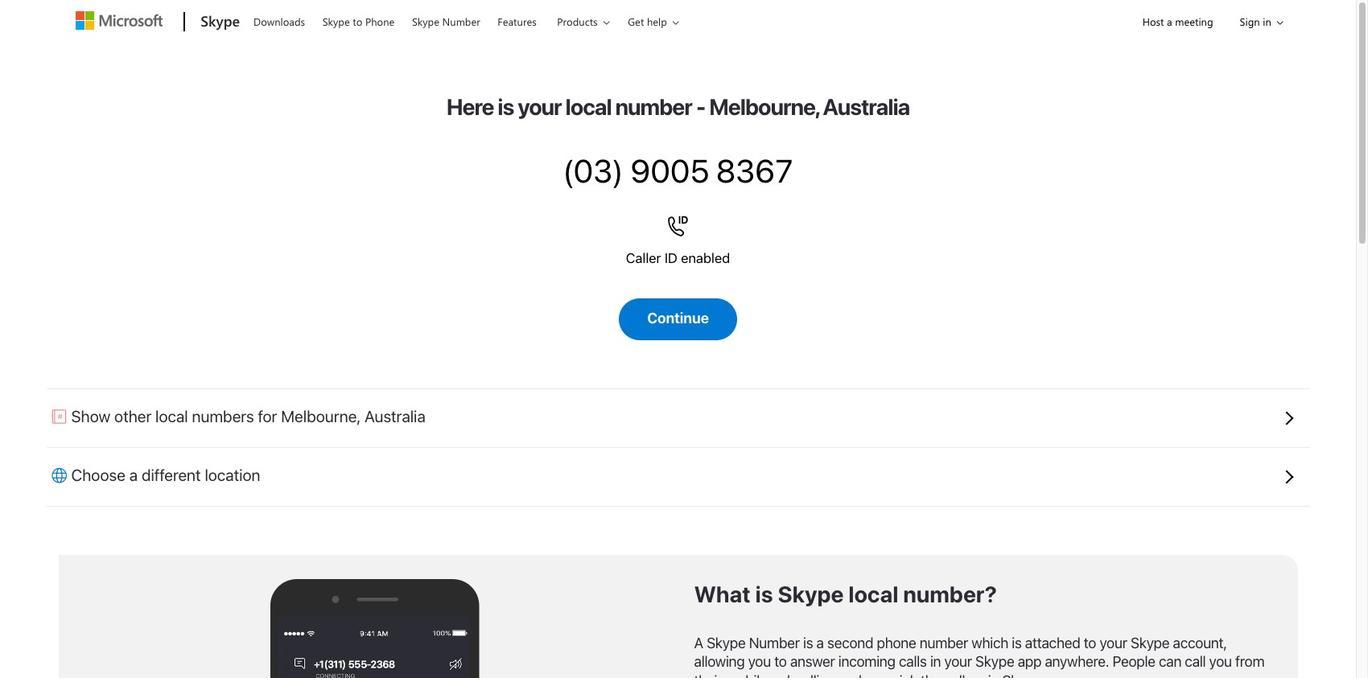 Task type: locate. For each thing, give the bounding box(es) containing it.
2 vertical spatial local
[[848, 581, 898, 608]]

call down account,
[[1185, 654, 1206, 671]]

show other local numbers for melbourne, australia button
[[46, 389, 1310, 447]]

0 horizontal spatial melbourne,
[[281, 407, 361, 426]]

1 vertical spatial australia
[[365, 407, 426, 426]]

your right the here
[[518, 93, 562, 120]]

products button
[[547, 1, 623, 42]]

help
[[647, 14, 667, 28]]

show
[[71, 407, 110, 426]]

skype left downloads on the left
[[201, 11, 240, 31]]

1 vertical spatial to
[[1084, 635, 1096, 652]]

2 horizontal spatial a
[[1167, 14, 1172, 28]]

number up or
[[749, 635, 800, 652]]

allowing
[[694, 654, 745, 671]]

number left features
[[442, 14, 480, 28]]

2 horizontal spatial local
[[848, 581, 898, 608]]

skype left phone
[[322, 14, 350, 28]]

in right up
[[988, 673, 999, 678]]

skype
[[201, 11, 240, 31], [322, 14, 350, 28], [412, 14, 439, 28], [778, 581, 844, 608], [707, 635, 746, 652], [1131, 635, 1170, 652], [975, 654, 1014, 671]]

caller id enabled
[[626, 250, 730, 266]]

choose a different location
[[71, 466, 260, 485]]

a inside a skype number is a second phone number which is attached to your skype account, allowing you to answer incoming calls in your skype app anywhere. people can call you from their mobile or landline and you pick the call up in skype.
[[817, 635, 824, 652]]

0 horizontal spatial number
[[615, 93, 692, 120]]

2 vertical spatial to
[[774, 654, 787, 671]]

number left the -
[[615, 93, 692, 120]]

2 horizontal spatial in
[[1263, 14, 1271, 28]]

for
[[258, 407, 277, 426]]

1 vertical spatial in
[[930, 654, 941, 671]]

microsoft image
[[76, 11, 163, 30]]

to up the anywhere.
[[1084, 635, 1096, 652]]

2 vertical spatial a
[[817, 635, 824, 652]]

in right sign
[[1263, 14, 1271, 28]]

is up app
[[1012, 635, 1022, 652]]

2 vertical spatial your
[[944, 654, 972, 671]]

1 horizontal spatial a
[[817, 635, 824, 652]]

(03) 9005 8367
[[563, 151, 793, 189]]

sign in button
[[1227, 1, 1288, 42]]

in
[[1263, 14, 1271, 28], [930, 654, 941, 671], [988, 673, 999, 678]]

a up "answer"
[[817, 635, 824, 652]]

host a meeting link
[[1129, 1, 1227, 42]]

melbourne, inside dropdown button
[[281, 407, 361, 426]]

sign in
[[1240, 14, 1271, 28]]

skype to phone link
[[315, 1, 402, 39]]

to left phone
[[353, 14, 362, 28]]

downloads
[[254, 14, 305, 28]]

a right the host
[[1167, 14, 1172, 28]]

you
[[748, 654, 771, 671], [1209, 654, 1232, 671], [865, 673, 888, 678]]

skype number
[[412, 14, 480, 28]]

-
[[696, 93, 705, 120]]

1 horizontal spatial australia
[[823, 93, 910, 120]]

0 vertical spatial melbourne,
[[709, 93, 819, 120]]

1 vertical spatial call
[[944, 673, 965, 678]]

0 horizontal spatial local
[[155, 407, 188, 426]]

melbourne,
[[709, 93, 819, 120], [281, 407, 361, 426]]

in up the
[[930, 654, 941, 671]]

numbers
[[192, 407, 254, 426]]

melbourne, right the -
[[709, 93, 819, 120]]

local
[[565, 93, 611, 120], [155, 407, 188, 426], [848, 581, 898, 608]]

0 vertical spatial a
[[1167, 14, 1172, 28]]

skype up second
[[778, 581, 844, 608]]

1 vertical spatial number
[[749, 635, 800, 652]]

is right the here
[[498, 93, 514, 120]]

skype inside skype to phone link
[[322, 14, 350, 28]]

0 horizontal spatial your
[[518, 93, 562, 120]]

people
[[1113, 654, 1155, 671]]

1 vertical spatial a
[[129, 466, 138, 485]]

you down account,
[[1209, 654, 1232, 671]]

1 horizontal spatial you
[[865, 673, 888, 678]]

0 horizontal spatial you
[[748, 654, 771, 671]]

you up 'mobile'
[[748, 654, 771, 671]]

here is your local number - melbourne, australia
[[446, 93, 910, 120]]

local for (03)
[[565, 93, 611, 120]]

can
[[1159, 654, 1182, 671]]

to inside skype to phone link
[[353, 14, 362, 28]]

location
[[205, 466, 260, 485]]

1 vertical spatial number
[[920, 635, 968, 652]]

host a meeting
[[1143, 14, 1213, 28]]

and
[[838, 673, 862, 678]]

1 horizontal spatial number
[[920, 635, 968, 652]]

0 horizontal spatial australia
[[365, 407, 426, 426]]

0 vertical spatial in
[[1263, 14, 1271, 28]]

their
[[694, 673, 722, 678]]

2 horizontal spatial your
[[1100, 635, 1127, 652]]

caller
[[626, 250, 661, 266]]

australia
[[823, 93, 910, 120], [365, 407, 426, 426]]

number up the
[[920, 635, 968, 652]]

phone
[[877, 635, 916, 652]]

skype up allowing
[[707, 635, 746, 652]]

landline
[[787, 673, 835, 678]]

phone
[[365, 14, 395, 28]]

your up up
[[944, 654, 972, 671]]

here
[[446, 93, 494, 120]]

a for meeting
[[1167, 14, 1172, 28]]

1 horizontal spatial number
[[749, 635, 800, 652]]

0 vertical spatial australia
[[823, 93, 910, 120]]

a inside dropdown button
[[129, 466, 138, 485]]

1 horizontal spatial call
[[1185, 654, 1206, 671]]

1 horizontal spatial local
[[565, 93, 611, 120]]

number inside a skype number is a second phone number which is attached to your skype account, allowing you to answer incoming calls in your skype app anywhere. people can call you from their mobile or landline and you pick the call up in skype.
[[920, 635, 968, 652]]

1 horizontal spatial to
[[774, 654, 787, 671]]

1 vertical spatial melbourne,
[[281, 407, 361, 426]]

you down the incoming
[[865, 673, 888, 678]]

australia inside dropdown button
[[365, 407, 426, 426]]

the
[[921, 673, 941, 678]]

2 horizontal spatial to
[[1084, 635, 1096, 652]]

0 vertical spatial your
[[518, 93, 562, 120]]

local up (03) at the left of the page
[[565, 93, 611, 120]]

0 horizontal spatial call
[[944, 673, 965, 678]]

call left up
[[944, 673, 965, 678]]

continue
[[647, 310, 709, 327]]

2 vertical spatial in
[[988, 673, 999, 678]]

choose a different location button
[[46, 447, 1310, 506]]

other
[[114, 407, 152, 426]]

0 horizontal spatial number
[[442, 14, 480, 28]]

1 horizontal spatial in
[[988, 673, 999, 678]]

choose
[[71, 466, 125, 485]]

a right choose
[[129, 466, 138, 485]]

skype.
[[1002, 673, 1045, 678]]

1 vertical spatial local
[[155, 407, 188, 426]]

a
[[694, 635, 703, 652]]

or
[[771, 673, 784, 678]]

(03)
[[563, 151, 623, 189]]

your
[[518, 93, 562, 120], [1100, 635, 1127, 652], [944, 654, 972, 671]]

melbourne, right for
[[281, 407, 361, 426]]

local up the phone
[[848, 581, 898, 608]]

up
[[969, 673, 985, 678]]

a
[[1167, 14, 1172, 28], [129, 466, 138, 485], [817, 635, 824, 652]]

1 horizontal spatial melbourne,
[[709, 93, 819, 120]]

local right 'other'
[[155, 407, 188, 426]]

number
[[615, 93, 692, 120], [920, 635, 968, 652]]

0 horizontal spatial to
[[353, 14, 362, 28]]

skype right phone
[[412, 14, 439, 28]]

local inside show other local numbers for melbourne, australia dropdown button
[[155, 407, 188, 426]]

0 vertical spatial local
[[565, 93, 611, 120]]

number
[[442, 14, 480, 28], [749, 635, 800, 652]]

attached
[[1025, 635, 1080, 652]]

to
[[353, 14, 362, 28], [1084, 635, 1096, 652], [774, 654, 787, 671]]

mobile
[[726, 673, 767, 678]]

to up or
[[774, 654, 787, 671]]

your up people
[[1100, 635, 1127, 652]]

0 horizontal spatial a
[[129, 466, 138, 485]]

is
[[498, 93, 514, 120], [755, 581, 773, 608], [803, 635, 813, 652], [1012, 635, 1022, 652]]

number inside a skype number is a second phone number which is attached to your skype account, allowing you to answer incoming calls in your skype app anywhere. people can call you from their mobile or landline and you pick the call up in skype.
[[749, 635, 800, 652]]

0 vertical spatial to
[[353, 14, 362, 28]]

pick
[[891, 673, 917, 678]]

skype down which at bottom right
[[975, 654, 1014, 671]]

call
[[1185, 654, 1206, 671], [944, 673, 965, 678]]



Task type: vqa. For each thing, say whether or not it's contained in the screenshot.
local within dropdown button
yes



Task type: describe. For each thing, give the bounding box(es) containing it.
account,
[[1173, 635, 1227, 652]]

calls
[[899, 654, 927, 671]]

what is skype local number?
[[694, 581, 997, 608]]

products
[[557, 14, 598, 28]]

9005
[[630, 151, 709, 189]]

from
[[1235, 654, 1265, 671]]

host
[[1143, 14, 1164, 28]]

enabled
[[681, 250, 730, 266]]

a for different
[[129, 466, 138, 485]]

answer
[[790, 654, 835, 671]]

number?
[[903, 581, 997, 608]]

anywhere.
[[1045, 654, 1109, 671]]

get
[[628, 14, 644, 28]]

0 vertical spatial number
[[442, 14, 480, 28]]

is up "answer"
[[803, 635, 813, 652]]

get help button
[[617, 1, 692, 42]]

1 horizontal spatial your
[[944, 654, 972, 671]]

incoming
[[838, 654, 896, 671]]

different
[[142, 466, 201, 485]]

a skype number is a second phone number which is attached to your skype account, allowing you to answer incoming calls in your skype app anywhere. people can call you from their mobile or landline and you pick the call up in skype.
[[694, 635, 1265, 678]]

continue button
[[619, 299, 737, 340]]

0 vertical spatial number
[[615, 93, 692, 120]]

skype inside the skype link
[[201, 11, 240, 31]]

second
[[827, 635, 873, 652]]

local for a
[[848, 581, 898, 608]]

skype inside "skype number" link
[[412, 14, 439, 28]]

8367
[[716, 151, 793, 189]]

get help
[[628, 14, 667, 28]]

skype link
[[193, 1, 245, 44]]

app
[[1018, 654, 1042, 671]]

downloads link
[[246, 1, 312, 39]]

sign
[[1240, 14, 1260, 28]]

skype to phone
[[322, 14, 395, 28]]

which
[[972, 635, 1008, 652]]

skype up people
[[1131, 635, 1170, 652]]

skype number link
[[405, 1, 488, 39]]

0 horizontal spatial in
[[930, 654, 941, 671]]

0 vertical spatial call
[[1185, 654, 1206, 671]]

2 horizontal spatial you
[[1209, 654, 1232, 671]]

show other local numbers for melbourne, australia
[[71, 407, 426, 426]]

what
[[694, 581, 751, 608]]

id
[[665, 250, 678, 266]]

meeting
[[1175, 14, 1213, 28]]

1 vertical spatial your
[[1100, 635, 1127, 652]]

in inside dropdown button
[[1263, 14, 1271, 28]]

features
[[498, 14, 537, 28]]

features link
[[490, 1, 544, 39]]

is right the what
[[755, 581, 773, 608]]



